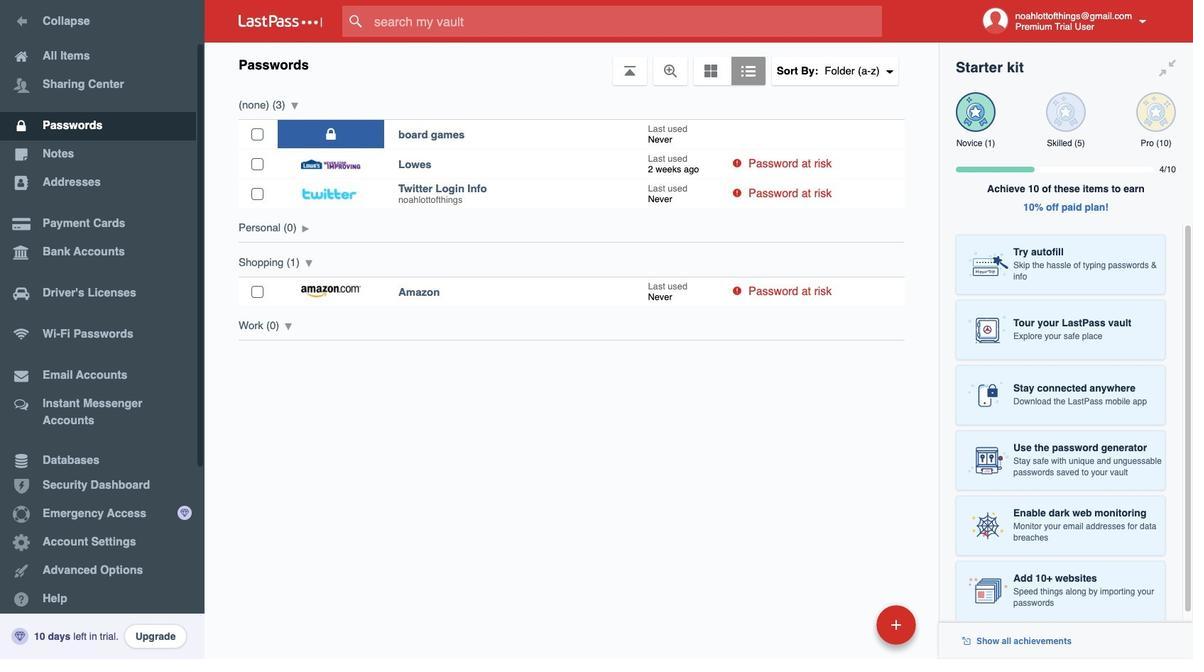 Task type: describe. For each thing, give the bounding box(es) containing it.
Search search field
[[342, 6, 910, 37]]

lastpass image
[[239, 15, 323, 28]]

new item element
[[779, 605, 921, 646]]

search my vault text field
[[342, 6, 910, 37]]

main navigation navigation
[[0, 0, 205, 660]]



Task type: vqa. For each thing, say whether or not it's contained in the screenshot.
password field
no



Task type: locate. For each thing, give the bounding box(es) containing it.
new item navigation
[[779, 602, 925, 660]]

vault options navigation
[[205, 43, 939, 85]]



